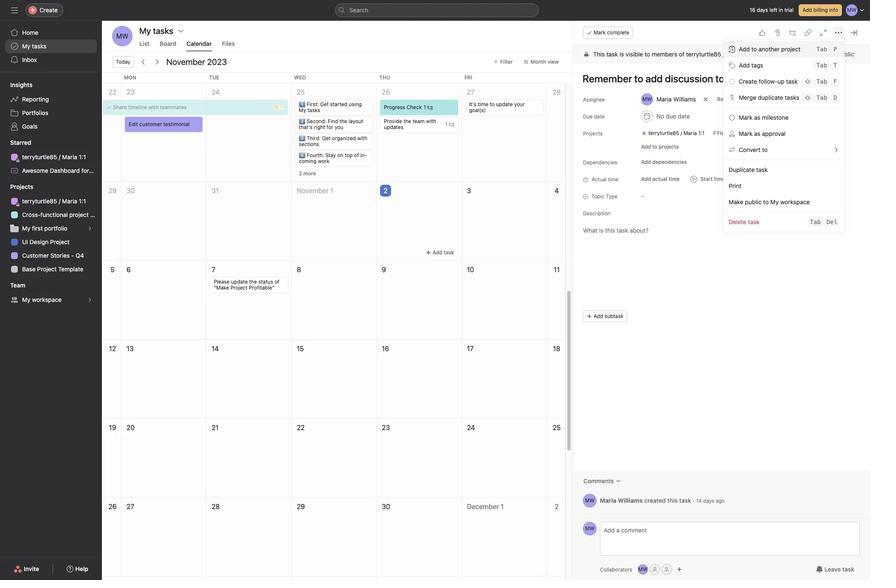 Task type: vqa. For each thing, say whether or not it's contained in the screenshot.
Williams
yes



Task type: locate. For each thing, give the bounding box(es) containing it.
comments button
[[578, 474, 626, 489]]

base project template
[[22, 266, 83, 273]]

help
[[75, 565, 88, 573]]

my inside projects element
[[22, 225, 30, 232]]

public for make public
[[838, 51, 855, 58]]

inbox link
[[5, 53, 97, 67]]

/ inside starred element
[[59, 153, 60, 161]]

my inside 1️⃣ first: get started using my tasks
[[299, 107, 306, 113]]

workspace inside my workspace "link"
[[32, 296, 62, 303]]

1 horizontal spatial 24
[[467, 424, 475, 432]]

1 horizontal spatial projects
[[583, 130, 603, 137]]

26
[[382, 88, 390, 96], [108, 503, 117, 511]]

mark for mark as approval
[[739, 130, 753, 137]]

1 horizontal spatial time
[[608, 176, 619, 183]]

search list box
[[335, 3, 539, 17]]

2 ⇧ from the top
[[805, 94, 811, 101]]

0 vertical spatial 16
[[750, 7, 756, 13]]

0 horizontal spatial 24
[[212, 88, 220, 96]]

/ up cross-functional project plan
[[59, 198, 60, 205]]

to left another on the top of page
[[752, 45, 757, 53]]

1 horizontal spatial 16
[[750, 7, 756, 13]]

1 vertical spatial update
[[231, 279, 248, 285]]

mark up convert
[[739, 130, 753, 137]]

of for 4️⃣
[[354, 152, 359, 158]]

board
[[160, 40, 176, 47]]

convert
[[739, 146, 761, 153]]

terryturtle85 / maria 1:1 inside main content
[[649, 130, 705, 136]]

terryturtle85 / maria 1:1 for cross-functional project plan
[[22, 198, 86, 205]]

get right first:
[[320, 101, 329, 107]]

time inside "it's time to update your goal(s)"
[[478, 101, 489, 107]]

public for make public to my workspace
[[745, 198, 762, 206]]

task for leave task
[[843, 566, 855, 573]]

0 horizontal spatial williams
[[618, 497, 643, 504]]

⇧ right up
[[805, 78, 811, 85]]

0 horizontal spatial 22
[[109, 88, 117, 96]]

tasks inside global element
[[32, 42, 46, 50]]

layout
[[349, 118, 363, 124]]

testimonial
[[163, 121, 190, 127]]

tab left t
[[817, 62, 828, 69]]

goals
[[22, 123, 38, 130]]

/ down no due date
[[681, 130, 682, 136]]

1:1 inside projects element
[[79, 198, 86, 205]]

it's
[[469, 101, 477, 107]]

⇧ left d on the top of the page
[[805, 94, 811, 101]]

my tasks link
[[5, 40, 97, 53]]

1 horizontal spatial of
[[354, 152, 359, 158]]

0 vertical spatial workspace
[[781, 198, 810, 206]]

Task Name text field
[[577, 69, 860, 88]]

provide the team with updates
[[384, 118, 436, 130]]

1 vertical spatial mark
[[739, 114, 753, 121]]

my for my first portfolio
[[22, 225, 30, 232]]

terryturtle85 up awesome at the left top of the page
[[22, 153, 57, 161]]

leftcount image for provide the team with updates
[[449, 122, 454, 127]]

1 horizontal spatial for
[[327, 124, 333, 130]]

terryturtle85 up the add to projects
[[649, 130, 679, 136]]

1 vertical spatial 24
[[467, 424, 475, 432]]

of right top
[[354, 152, 359, 158]]

1 vertical spatial williams
[[618, 497, 643, 504]]

invite button
[[8, 562, 45, 577]]

add for add task
[[433, 249, 443, 256]]

2 horizontal spatial of
[[679, 51, 685, 58]]

files link
[[222, 40, 235, 51]]

1 vertical spatial create
[[739, 78, 757, 85]]

time
[[478, 101, 489, 107], [669, 176, 680, 182], [608, 176, 619, 183]]

work
[[318, 158, 330, 164]]

2 horizontal spatial with
[[426, 118, 436, 124]]

terryturtle85 / maria 1:1 inside starred element
[[22, 153, 86, 161]]

with right team
[[426, 118, 436, 124]]

the left status
[[249, 279, 257, 285]]

0 horizontal spatial days
[[703, 498, 715, 504]]

0 horizontal spatial workspace
[[32, 296, 62, 303]]

see details, my first portfolio image
[[88, 226, 93, 231]]

add to projects button
[[638, 141, 683, 153]]

maria up no due date dropdown button
[[657, 96, 672, 103]]

1:1 up cross-functional project plan
[[79, 198, 86, 205]]

mark down recently assigned dropdown button
[[739, 114, 753, 121]]

days left the ago
[[703, 498, 715, 504]]

days inside maria williams created this task · 14 days ago
[[703, 498, 715, 504]]

1 horizontal spatial with
[[357, 135, 367, 141]]

make down print
[[729, 198, 744, 206]]

of right status
[[275, 279, 280, 285]]

mw inside main content
[[585, 497, 595, 504]]

add billing info
[[803, 7, 839, 13]]

wed
[[294, 74, 306, 81]]

1 vertical spatial 30
[[382, 503, 390, 511]]

copy task link image
[[805, 29, 812, 36]]

terryturtle85 / maria 1:1 link up functional
[[5, 195, 97, 208]]

leftcount image right team
[[449, 122, 454, 127]]

project right new at the left top of page
[[105, 167, 124, 174]]

1 vertical spatial ⇧
[[805, 94, 811, 101]]

27
[[467, 88, 475, 96], [127, 503, 134, 511]]

you
[[335, 124, 343, 130]]

1 horizontal spatial 28
[[553, 88, 561, 96]]

⇧ for create follow-up task
[[805, 78, 811, 85]]

terryturtle85 / maria 1:1 up functional
[[22, 198, 86, 205]]

10
[[467, 266, 474, 274]]

list link
[[139, 40, 150, 51]]

maria
[[726, 51, 742, 58], [657, 96, 672, 103], [684, 130, 697, 136], [62, 153, 77, 161], [62, 198, 77, 205], [600, 497, 617, 504]]

1 vertical spatial november
[[297, 187, 329, 195]]

williams inside dropdown button
[[674, 96, 696, 103]]

leftcount image
[[428, 105, 433, 110], [449, 122, 454, 127]]

0 vertical spatial project
[[782, 45, 801, 53]]

progress check
[[384, 104, 422, 110]]

/
[[723, 51, 725, 58], [681, 130, 682, 136], [59, 153, 60, 161], [59, 198, 60, 205]]

1 horizontal spatial update
[[496, 101, 513, 107]]

with inside the 3️⃣ third: get organized with sections
[[357, 135, 367, 141]]

/ left 1:1.
[[723, 51, 725, 58]]

0 vertical spatial days
[[757, 7, 768, 13]]

williams for maria williams created this task · 14 days ago
[[618, 497, 643, 504]]

maria inside dropdown button
[[657, 96, 672, 103]]

date inside no due date dropdown button
[[678, 113, 690, 120]]

terryturtle85 / maria 1:1 link up projects
[[638, 129, 708, 138]]

0 horizontal spatial leftcount image
[[428, 105, 433, 110]]

my
[[22, 42, 30, 50], [299, 107, 306, 113], [771, 198, 779, 206], [22, 225, 30, 232], [22, 296, 30, 303]]

of inside 4️⃣ fourth: stay on top of incoming work
[[354, 152, 359, 158]]

0 horizontal spatial 16
[[382, 345, 389, 353]]

terryturtle85 / maria 1:1 up awesome dashboard for new project link
[[22, 153, 86, 161]]

date right due
[[594, 113, 605, 120]]

1 vertical spatial 16
[[382, 345, 389, 353]]

0 vertical spatial terryturtle85 / maria 1:1
[[649, 130, 705, 136]]

1 horizontal spatial november
[[297, 187, 329, 195]]

0 horizontal spatial 27
[[127, 503, 134, 511]]

terryturtle85 / maria 1:1 link up dashboard
[[5, 150, 97, 164]]

1:1.
[[743, 51, 752, 58]]

project inside "base project template" link
[[37, 266, 57, 273]]

0 vertical spatial leftcount image
[[428, 105, 433, 110]]

0 vertical spatial with
[[149, 104, 159, 110]]

1 vertical spatial 29
[[297, 503, 305, 511]]

maria up awesome dashboard for new project
[[62, 153, 77, 161]]

ui design project
[[22, 238, 70, 246]]

project right "make
[[231, 285, 248, 291]]

project left 'plan' on the top left of the page
[[69, 211, 89, 218]]

make inside button
[[821, 51, 836, 58]]

1 vertical spatial public
[[745, 198, 762, 206]]

1 horizontal spatial williams
[[674, 96, 696, 103]]

1 horizontal spatial public
[[838, 51, 855, 58]]

more actions for this task image
[[836, 29, 842, 36]]

projects down due date
[[583, 130, 603, 137]]

my for my workspace
[[22, 296, 30, 303]]

november down calendar link in the left top of the page
[[166, 57, 205, 67]]

using
[[349, 101, 362, 107]]

25
[[297, 88, 305, 96], [553, 424, 561, 432]]

public right p
[[838, 51, 855, 58]]

terryturtle85 / maria 1:1
[[649, 130, 705, 136], [22, 153, 86, 161], [22, 198, 86, 205]]

terryturtle85 / maria 1:1 link for cross-functional project plan
[[5, 195, 97, 208]]

create up 'merge'
[[739, 78, 757, 85]]

0 vertical spatial 30
[[127, 187, 135, 195]]

0 vertical spatial create
[[40, 6, 58, 14]]

williams left created
[[618, 497, 643, 504]]

1 as from the top
[[754, 114, 761, 121]]

make up t
[[821, 51, 836, 58]]

complete
[[607, 29, 630, 36]]

maria up cross-functional project plan
[[62, 198, 77, 205]]

15
[[297, 345, 304, 353]]

the inside provide the team with updates
[[404, 118, 411, 124]]

on
[[338, 152, 343, 158]]

your
[[514, 101, 525, 107]]

3️⃣
[[299, 135, 305, 141]]

2️⃣
[[299, 118, 305, 124]]

leftcount image right check
[[428, 105, 433, 110]]

2 as from the top
[[754, 130, 761, 137]]

days
[[757, 7, 768, 13], [703, 498, 715, 504]]

1 vertical spatial 22
[[297, 424, 305, 432]]

mark as approval
[[739, 130, 786, 137]]

mark inside mark complete button
[[594, 29, 606, 36]]

0 horizontal spatial november
[[166, 57, 205, 67]]

update inside 7 please update the status of "make project profitable"
[[231, 279, 248, 285]]

maria left 1:1.
[[726, 51, 742, 58]]

fyis button
[[710, 127, 735, 139]]

tab for add tags
[[817, 62, 828, 69]]

terryturtle85 / maria 1:1 up projects
[[649, 130, 705, 136]]

6
[[127, 266, 131, 274]]

get inside 1️⃣ first: get started using my tasks
[[320, 101, 329, 107]]

my for my tasks
[[22, 42, 30, 50]]

0 horizontal spatial the
[[249, 279, 257, 285]]

to right convert
[[762, 146, 768, 153]]

maria inside starred element
[[62, 153, 77, 161]]

add for add tags
[[739, 62, 750, 69]]

share
[[113, 104, 127, 110]]

williams for maria williams
[[674, 96, 696, 103]]

0 horizontal spatial projects
[[10, 183, 33, 190]]

mark left complete
[[594, 29, 606, 36]]

1 vertical spatial projects
[[10, 183, 33, 190]]

task
[[607, 51, 618, 58], [786, 78, 798, 85], [756, 166, 768, 173], [748, 218, 760, 226], [444, 249, 454, 256], [680, 497, 691, 504], [843, 566, 855, 573]]

the inside 7 please update the status of "make project profitable"
[[249, 279, 257, 285]]

1 vertical spatial with
[[426, 118, 436, 124]]

tab left del in the top of the page
[[810, 219, 821, 226]]

with
[[149, 104, 159, 110], [426, 118, 436, 124], [357, 135, 367, 141]]

start
[[701, 176, 713, 182]]

2 horizontal spatial time
[[669, 176, 680, 182]]

maria williams link
[[600, 497, 643, 504]]

public inside button
[[838, 51, 855, 58]]

22
[[109, 88, 117, 96], [297, 424, 305, 432]]

task for delete task
[[748, 218, 760, 226]]

·
[[693, 497, 695, 504]]

remove assignee image
[[704, 97, 709, 102]]

my first portfolio link
[[5, 222, 97, 235]]

this
[[668, 497, 678, 504]]

1 vertical spatial 26
[[108, 503, 117, 511]]

tab left p
[[817, 46, 828, 53]]

inbox
[[22, 56, 37, 63]]

awesome dashboard for new project
[[22, 167, 124, 174]]

close details image
[[851, 29, 858, 36]]

dependencies
[[583, 159, 618, 166]]

add for add to projects
[[641, 144, 651, 150]]

1 horizontal spatial project
[[782, 45, 801, 53]]

0 vertical spatial projects
[[583, 130, 603, 137]]

1 vertical spatial days
[[703, 498, 715, 504]]

time inside dropdown button
[[669, 176, 680, 182]]

project down add subtask image
[[782, 45, 801, 53]]

0 horizontal spatial 28
[[212, 503, 220, 511]]

31
[[212, 187, 219, 195]]

williams up no due date
[[674, 96, 696, 103]]

the left team
[[404, 118, 411, 124]]

get right third:
[[322, 135, 331, 141]]

as up mark as approval
[[754, 114, 761, 121]]

merge
[[739, 94, 757, 101]]

the inside 2️⃣ second: find the layout that's right for you
[[340, 118, 347, 124]]

1 horizontal spatial 23
[[382, 424, 390, 432]]

0 horizontal spatial 14
[[212, 345, 219, 353]]

november
[[166, 57, 205, 67], [297, 187, 329, 195]]

create inside dropdown button
[[40, 6, 58, 14]]

november down more
[[297, 187, 329, 195]]

duplicate
[[729, 166, 755, 173]]

del
[[827, 219, 838, 226]]

update right please
[[231, 279, 248, 285]]

create up home link
[[40, 6, 58, 14]]

my inside "link"
[[22, 296, 30, 303]]

for left new at the left top of page
[[81, 167, 89, 174]]

2 vertical spatial terryturtle85 / maria 1:1 link
[[5, 195, 97, 208]]

update inside "it's time to update your goal(s)"
[[496, 101, 513, 107]]

1 horizontal spatial date
[[678, 113, 690, 120]]

0 horizontal spatial public
[[745, 198, 762, 206]]

0 horizontal spatial time
[[478, 101, 489, 107]]

1 horizontal spatial 26
[[382, 88, 390, 96]]

1 horizontal spatial 27
[[467, 88, 475, 96]]

second:
[[307, 118, 326, 124]]

1 vertical spatial leftcount image
[[449, 122, 454, 127]]

portfolios link
[[5, 106, 97, 120]]

get inside the 3️⃣ third: get organized with sections
[[322, 135, 331, 141]]

d
[[834, 94, 837, 101]]

16 for 16 days left in trial
[[750, 7, 756, 13]]

projects element
[[0, 179, 102, 278]]

billing
[[814, 7, 828, 13]]

remember to add discussion topics for the next meeting dialog
[[573, 21, 870, 580]]

20
[[127, 424, 135, 432]]

type
[[606, 193, 618, 200]]

topic
[[592, 193, 605, 200]]

tasks right duplicate
[[785, 94, 800, 101]]

0 horizontal spatial project
[[69, 211, 89, 218]]

add inside "button"
[[803, 7, 812, 13]]

add subtask button
[[583, 311, 628, 322]]

1 horizontal spatial create
[[739, 78, 757, 85]]

december
[[467, 503, 499, 511]]

project inside ui design project link
[[50, 238, 70, 246]]

as left approval
[[754, 130, 761, 137]]

public up delete task
[[745, 198, 762, 206]]

ui
[[22, 238, 28, 246]]

as for milestone
[[754, 114, 761, 121]]

terryturtle85 up the cross-
[[22, 198, 57, 205]]

1 horizontal spatial 25
[[553, 424, 561, 432]]

show options image
[[178, 28, 184, 34]]

main content
[[573, 45, 870, 518]]

0 horizontal spatial 2
[[299, 170, 302, 177]]

2 vertical spatial with
[[357, 135, 367, 141]]

project up stories
[[50, 238, 70, 246]]

add subtask
[[594, 313, 624, 319]]

0 vertical spatial 2
[[299, 170, 302, 177]]

1 vertical spatial for
[[81, 167, 89, 174]]

with down layout
[[357, 135, 367, 141]]

terryturtle85
[[686, 51, 721, 58], [649, 130, 679, 136], [22, 153, 57, 161], [22, 198, 57, 205]]

2 vertical spatial mark
[[739, 130, 753, 137]]

with inside provide the team with updates
[[426, 118, 436, 124]]

1
[[424, 104, 426, 110], [445, 121, 448, 127], [331, 187, 334, 195], [501, 503, 504, 511]]

mark as milestone
[[739, 114, 789, 121]]

add for add actual time
[[641, 176, 651, 182]]

1 vertical spatial tasks
[[785, 94, 800, 101]]

to right goal(s)
[[490, 101, 495, 107]]

tasks up second:
[[308, 107, 320, 113]]

19
[[109, 424, 116, 432]]

1 horizontal spatial tasks
[[308, 107, 320, 113]]

1 vertical spatial terryturtle85 / maria 1:1
[[22, 153, 86, 161]]

add inside button
[[641, 159, 651, 165]]

to left projects
[[653, 144, 658, 150]]

1 horizontal spatial workspace
[[781, 198, 810, 206]]

with right timeline on the left of page
[[149, 104, 159, 110]]

project inside awesome dashboard for new project link
[[105, 167, 124, 174]]

0 vertical spatial ⇧
[[805, 78, 811, 85]]

1:1 up awesome dashboard for new project
[[79, 153, 86, 161]]

1 vertical spatial 14
[[696, 498, 702, 504]]

terryturtle85 up task name text field
[[686, 51, 721, 58]]

fyis
[[714, 130, 724, 136]]

add inside menu item
[[739, 45, 750, 53]]

1 horizontal spatial make
[[821, 51, 836, 58]]

1 vertical spatial make
[[729, 198, 744, 206]]

to inside "it's time to update your goal(s)"
[[490, 101, 495, 107]]

0 vertical spatial as
[[754, 114, 761, 121]]

williams
[[674, 96, 696, 103], [618, 497, 643, 504]]

project down 'customer stories - q4' link
[[37, 266, 57, 273]]

update left the your
[[496, 101, 513, 107]]

topic type
[[592, 193, 618, 200]]

1:1 inside starred element
[[79, 153, 86, 161]]

global element
[[0, 21, 102, 72]]

the right the find at the top left of the page
[[340, 118, 347, 124]]

tab for delete task
[[810, 219, 821, 226]]

terryturtle85 / maria 1:1 inside projects element
[[22, 198, 86, 205]]

date right 'due'
[[678, 113, 690, 120]]

my first portfolio
[[22, 225, 67, 232]]

1 ⇧ from the top
[[805, 78, 811, 85]]

0 horizontal spatial 23
[[127, 88, 135, 96]]

tab inside add to another project menu item
[[817, 46, 828, 53]]

1:1 left fyis
[[699, 130, 705, 136]]

0 horizontal spatial 25
[[297, 88, 305, 96]]

of inside 7 please update the status of "make project profitable"
[[275, 279, 280, 285]]

days left the left
[[757, 7, 768, 13]]

tasks down home
[[32, 42, 46, 50]]

add inside dropdown button
[[641, 176, 651, 182]]

0 horizontal spatial of
[[275, 279, 280, 285]]

mark complete
[[594, 29, 630, 36]]

1:1 for awesome dashboard for new project
[[79, 153, 86, 161]]

for left "you"
[[327, 124, 333, 130]]

my tasks
[[139, 26, 173, 36]]

my inside global element
[[22, 42, 30, 50]]

0 vertical spatial update
[[496, 101, 513, 107]]

previous month image
[[140, 59, 147, 65]]

projects down awesome at the left top of the page
[[10, 183, 33, 190]]

of right members
[[679, 51, 685, 58]]

to inside button
[[653, 144, 658, 150]]

0 horizontal spatial create
[[40, 6, 58, 14]]

november for november 1
[[297, 187, 329, 195]]

maria down no due date
[[684, 130, 697, 136]]

1 vertical spatial 25
[[553, 424, 561, 432]]

0 horizontal spatial for
[[81, 167, 89, 174]]

/ up dashboard
[[59, 153, 60, 161]]

0 vertical spatial mark
[[594, 29, 606, 36]]



Task type: describe. For each thing, give the bounding box(es) containing it.
the for 7
[[249, 279, 257, 285]]

tue
[[209, 74, 219, 81]]

/ inside projects element
[[59, 198, 60, 205]]

to inside menu item
[[752, 45, 757, 53]]

maria down comments popup button on the right
[[600, 497, 617, 504]]

november for november 2023
[[166, 57, 205, 67]]

find
[[328, 118, 338, 124]]

time for actual time
[[608, 176, 619, 183]]

next month image
[[154, 59, 160, 65]]

14 inside maria williams created this task · 14 days ago
[[696, 498, 702, 504]]

duplicate
[[758, 94, 783, 101]]

delete task
[[729, 218, 760, 226]]

task for add task
[[444, 249, 454, 256]]

updates
[[384, 124, 404, 130]]

1 horizontal spatial 29
[[297, 503, 305, 511]]

leave
[[825, 566, 841, 573]]

terryturtle85 / maria 1:1 link for awesome dashboard for new project
[[5, 150, 97, 164]]

board link
[[160, 40, 176, 51]]

another
[[759, 45, 780, 53]]

0 vertical spatial 23
[[127, 88, 135, 96]]

dependencies
[[653, 159, 687, 165]]

2 inside button
[[299, 170, 302, 177]]

time for it's time to update your goal(s)
[[478, 101, 489, 107]]

add to another project menu item
[[724, 41, 845, 57]]

stay
[[325, 152, 336, 158]]

1 vertical spatial 27
[[127, 503, 134, 511]]

the for 2️⃣
[[340, 118, 347, 124]]

right
[[314, 124, 325, 130]]

ago
[[716, 498, 725, 504]]

more
[[304, 170, 316, 177]]

tab left f
[[817, 78, 828, 85]]

of for 7
[[275, 279, 280, 285]]

base
[[22, 266, 36, 273]]

add for add dependencies
[[641, 159, 651, 165]]

in
[[779, 7, 783, 13]]

add for add billing info
[[803, 7, 812, 13]]

main content containing this task is visible to members of terryturtle85 / maria 1:1.
[[573, 45, 870, 518]]

edit
[[129, 121, 138, 127]]

project inside 7 please update the status of "make project profitable"
[[231, 285, 248, 291]]

is
[[620, 51, 624, 58]]

1 horizontal spatial 2
[[384, 187, 388, 195]]

please
[[214, 279, 230, 285]]

add to another project
[[739, 45, 801, 53]]

actual
[[592, 176, 607, 183]]

get for organized
[[322, 135, 331, 141]]

0 vertical spatial 14
[[212, 345, 219, 353]]

make public button
[[815, 47, 860, 62]]

my tasks
[[22, 42, 46, 50]]

1 horizontal spatial 22
[[297, 424, 305, 432]]

stories
[[50, 252, 70, 259]]

0 horizontal spatial 26
[[108, 503, 117, 511]]

month view
[[531, 59, 559, 65]]

0 vertical spatial 24
[[212, 88, 220, 96]]

for inside starred element
[[81, 167, 89, 174]]

team
[[10, 282, 25, 289]]

maria inside projects element
[[62, 198, 77, 205]]

starred element
[[0, 135, 124, 179]]

add dependencies
[[641, 159, 687, 165]]

terryturtle85 inside projects element
[[22, 198, 57, 205]]

add actual time button
[[638, 173, 684, 185]]

projects button
[[0, 183, 33, 191]]

make for make public to my workspace
[[729, 198, 744, 206]]

actual
[[653, 176, 668, 182]]

create for create
[[40, 6, 58, 14]]

left
[[770, 7, 778, 13]]

to down duplicate task
[[764, 198, 769, 206]]

members
[[652, 51, 678, 58]]

first:
[[307, 101, 319, 107]]

7 please update the status of "make project profitable"
[[212, 266, 280, 291]]

of inside main content
[[679, 51, 685, 58]]

incoming
[[299, 152, 367, 164]]

new
[[91, 167, 103, 174]]

awesome dashboard for new project link
[[5, 164, 124, 178]]

actual time
[[592, 176, 619, 183]]

due date
[[583, 113, 605, 120]]

mark for mark complete
[[594, 29, 606, 36]]

organized
[[332, 135, 356, 141]]

tasks inside 1️⃣ first: get started using my tasks
[[308, 107, 320, 113]]

reporting link
[[5, 93, 97, 106]]

make for make public
[[821, 51, 836, 58]]

13
[[127, 345, 134, 353]]

for inside 2️⃣ second: find the layout that's right for you
[[327, 124, 333, 130]]

filter
[[500, 59, 513, 65]]

1 vertical spatial 28
[[212, 503, 220, 511]]

project inside add to another project menu item
[[782, 45, 801, 53]]

november 1
[[297, 187, 334, 195]]

maria williams created this task · 14 days ago
[[600, 497, 725, 504]]

0 vertical spatial 27
[[467, 88, 475, 96]]

0 vertical spatial 22
[[109, 88, 117, 96]]

terryturtle85 / maria 1:1 for awesome dashboard for new project
[[22, 153, 86, 161]]

reporting
[[22, 96, 49, 103]]

starred button
[[0, 138, 31, 147]]

add to projects
[[641, 144, 679, 150]]

task for duplicate task
[[756, 166, 768, 173]]

awesome
[[22, 167, 48, 174]]

make public to my workspace
[[729, 198, 810, 206]]

1:1 for cross-functional project plan
[[79, 198, 86, 205]]

0 horizontal spatial date
[[594, 113, 605, 120]]

add for add to another project
[[739, 45, 750, 53]]

1 horizontal spatial 30
[[382, 503, 390, 511]]

0 vertical spatial terryturtle85 / maria 1:1 link
[[638, 129, 708, 138]]

team button
[[0, 281, 25, 290]]

base project template link
[[5, 263, 97, 276]]

due
[[583, 113, 593, 120]]

-
[[71, 252, 74, 259]]

add or remove collaborators image
[[677, 567, 682, 572]]

template
[[58, 266, 83, 273]]

mon
[[124, 74, 136, 81]]

my workspace link
[[5, 293, 97, 307]]

attachments: add a file to this task, remember to add discussion topics for the next meeting image
[[774, 29, 781, 36]]

create button
[[25, 3, 63, 17]]

sections
[[299, 141, 319, 147]]

project inside cross-functional project plan link
[[69, 211, 89, 218]]

this task is visible to members of terryturtle85 / maria 1:1.
[[593, 51, 752, 58]]

1:1 inside main content
[[699, 130, 705, 136]]

add tags
[[739, 62, 764, 69]]

assigned
[[740, 96, 762, 102]]

0 horizontal spatial with
[[149, 104, 159, 110]]

16 for 16
[[382, 345, 389, 353]]

create for create follow-up task
[[739, 78, 757, 85]]

comments
[[584, 477, 614, 485]]

0 vertical spatial 25
[[297, 88, 305, 96]]

insights element
[[0, 77, 102, 135]]

goal(s)
[[469, 107, 486, 113]]

hide sidebar image
[[11, 7, 18, 14]]

teams element
[[0, 278, 102, 308]]

projects inside dropdown button
[[10, 183, 33, 190]]

view
[[548, 59, 559, 65]]

november 2023
[[166, 57, 227, 67]]

start timer button
[[687, 173, 731, 185]]

tab for add to another project
[[817, 46, 828, 53]]

get for started
[[320, 101, 329, 107]]

leftcount image for progress check
[[428, 105, 433, 110]]

ui design project link
[[5, 235, 97, 249]]

as for approval
[[754, 130, 761, 137]]

add task button
[[422, 247, 458, 259]]

plan
[[90, 211, 102, 218]]

profitable"
[[249, 285, 275, 291]]

mark for mark as milestone
[[739, 114, 753, 121]]

add for add subtask
[[594, 313, 603, 319]]

2 horizontal spatial 2
[[555, 503, 559, 511]]

0 likes. click to like this task image
[[759, 29, 766, 36]]

status
[[259, 279, 273, 285]]

task for this task is visible to members of terryturtle85 / maria 1:1.
[[607, 51, 618, 58]]

tags
[[752, 62, 764, 69]]

calendar link
[[187, 40, 212, 51]]

terryturtle85 inside starred element
[[22, 153, 57, 161]]

starred
[[10, 139, 31, 146]]

it's time to update your goal(s)
[[469, 101, 525, 113]]

follow-
[[759, 78, 778, 85]]

16 days left in trial
[[750, 7, 794, 13]]

add subtask image
[[790, 29, 797, 36]]

0 vertical spatial 29
[[108, 187, 117, 195]]

check
[[407, 104, 422, 110]]

assignee
[[583, 96, 605, 103]]

up
[[778, 78, 785, 85]]

to right visible
[[645, 51, 650, 58]]

full screen image
[[820, 29, 827, 36]]

4️⃣ fourth: stay on top of incoming work
[[299, 152, 367, 164]]

5
[[111, 266, 115, 274]]

1️⃣ first: get started using my tasks
[[299, 101, 362, 113]]

⇧ for merge duplicate tasks
[[805, 94, 811, 101]]

tab left d on the top of the page
[[817, 94, 828, 101]]

— button
[[638, 190, 689, 202]]

projects inside main content
[[583, 130, 603, 137]]

see details, my workspace image
[[88, 297, 93, 302]]

3️⃣ third: get organized with sections
[[299, 135, 367, 147]]

"make
[[214, 285, 229, 291]]



